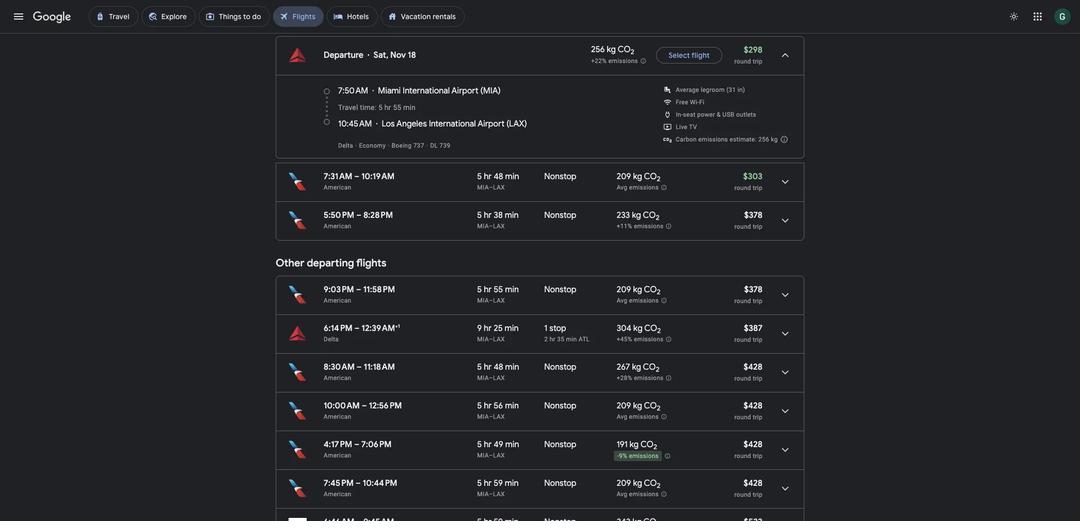 Task type: vqa. For each thing, say whether or not it's contained in the screenshot.


Task type: locate. For each thing, give the bounding box(es) containing it.
5 for 11:58 pm
[[477, 285, 482, 295]]

min inside 5 hr 38 min mia – lax
[[505, 210, 519, 220]]

min inside 9 hr 25 min mia – lax
[[505, 323, 519, 334]]

hr up los
[[384, 103, 391, 112]]

1 vertical spatial 378 us dollars text field
[[744, 285, 763, 295]]

12:39 am
[[362, 323, 395, 334]]

4 nonstop flight. element from the top
[[544, 362, 577, 374]]

1 total duration 5 hr 48 min. element from the top
[[477, 171, 544, 183]]

3 round from the top
[[735, 223, 751, 230]]

min inside 5 hr 59 min mia – lax
[[505, 478, 519, 488]]

$428 left flight details. leaves miami international airport at 4:17 pm on saturday, november 18 and arrives at los angeles international airport at 7:06 pm on saturday, november 18. image
[[744, 439, 763, 450]]

lax for 10:44 pm
[[493, 491, 505, 498]]

739
[[440, 142, 451, 149]]

lax inside 9 hr 25 min mia – lax
[[493, 336, 505, 343]]

2 for 8:28 pm
[[656, 213, 660, 222]]

min up total duration 9 hr 25 min. element
[[505, 285, 519, 295]]

mia inside 5 hr 38 min mia – lax
[[477, 223, 489, 230]]

mia down total duration 5 hr 56 min. element
[[477, 413, 489, 420]]

5 american from the top
[[324, 413, 351, 420]]

american inside 8:30 am – 11:18 am american
[[324, 374, 351, 382]]

$428 round trip for 5 hr 49 min
[[735, 439, 763, 460]]

round down 428 us dollars text field
[[735, 452, 751, 460]]

Departure time: 7:45 PM. text field
[[324, 478, 354, 488]]

– inside 5 hr 59 min mia – lax
[[489, 491, 493, 498]]

hr left 49
[[484, 439, 492, 450]]

kg up -9% emissions
[[630, 439, 639, 450]]

emissions down 267 kg co 2
[[634, 374, 664, 382]]

48 down 9 hr 25 min mia – lax
[[494, 362, 503, 372]]

11:18 am
[[364, 362, 395, 372]]

7 round from the top
[[735, 414, 751, 421]]

1 vertical spatial $378
[[744, 285, 763, 295]]

0 horizontal spatial 1
[[398, 323, 400, 329]]

4 avg emissions from the top
[[617, 491, 659, 498]]

co up +28% emissions
[[643, 362, 656, 372]]

kg for 7:06 pm
[[630, 439, 639, 450]]

5 hr 48 min mia – lax up 56
[[477, 362, 519, 382]]

lax inside 5 hr 55 min mia – lax
[[493, 297, 505, 304]]

2 trip from the top
[[753, 184, 763, 192]]

2 total duration 5 hr 48 min. element from the top
[[477, 362, 544, 374]]

0 horizontal spatial 256
[[591, 45, 605, 55]]

2 $428 round trip from the top
[[735, 401, 763, 421]]

round down $428 text box
[[735, 491, 751, 498]]

1 nonstop from the top
[[544, 171, 577, 182]]

american inside 7:31 am – 10:19 am american
[[324, 184, 351, 191]]

total duration 5 hr 48 min. element for 209
[[477, 171, 544, 183]]

round down $303
[[735, 184, 751, 192]]

american for 10:00 am
[[324, 413, 351, 420]]

428 us dollars text field left "flight details. leaves miami international airport at 8:30 am on saturday, november 18 and arrives at los angeles international airport at 11:18 am on saturday, november 18." "image"
[[744, 362, 763, 372]]

1 horizontal spatial (
[[507, 119, 509, 129]]

co for 11:58 pm
[[644, 285, 657, 295]]

hr inside 5 hr 38 min mia – lax
[[484, 210, 492, 220]]

 image
[[426, 142, 428, 149]]

1 trip from the top
[[753, 58, 763, 65]]

0 vertical spatial 48
[[494, 171, 503, 182]]

48 for 10:19 am
[[494, 171, 503, 182]]

2 inside 233 kg co 2
[[656, 213, 660, 222]]

2 for 10:19 am
[[657, 175, 661, 183]]

convenience
[[356, 19, 392, 26]]

mia up the 5 hr 56 min mia – lax
[[477, 374, 489, 382]]

other departing flights
[[276, 257, 387, 270]]

kg up +11% emissions
[[632, 210, 641, 220]]

tv
[[689, 123, 697, 131]]

$428 left flight details. leaves miami international airport at 10:00 am on saturday, november 18 and arrives at los angeles international airport at 12:56 pm on saturday, november 18. 'image'
[[744, 401, 763, 411]]

mia for 8:28 pm
[[477, 223, 489, 230]]

38
[[494, 210, 503, 220]]

nonstop
[[544, 171, 577, 182], [544, 210, 577, 220], [544, 285, 577, 295], [544, 362, 577, 372], [544, 401, 577, 411], [544, 439, 577, 450], [544, 478, 577, 488]]

5 left 56
[[477, 401, 482, 411]]

2 $378 round trip from the top
[[735, 285, 763, 305]]

free
[[676, 99, 689, 106]]

flight
[[692, 51, 710, 60]]

avg emissions down -9% emissions
[[617, 491, 659, 498]]

american for 5:50 pm
[[324, 223, 351, 230]]

leaves miami international airport at 8:30 am on saturday, november 18 and arrives at los angeles international airport at 11:18 am on saturday, november 18. element
[[324, 362, 395, 372]]

1 horizontal spatial 256
[[759, 136, 769, 143]]

Departure time: 5:50 PM. text field
[[324, 210, 354, 220]]

– right departure time: 6:14 pm. text box
[[355, 323, 360, 334]]

taxes
[[477, 19, 493, 26]]

$378 round trip up $387 at the bottom of the page
[[735, 285, 763, 305]]

departing up the on
[[300, 3, 347, 15]]

1 round from the top
[[735, 58, 751, 65]]

trip
[[753, 58, 763, 65], [753, 184, 763, 192], [753, 223, 763, 230], [753, 297, 763, 305], [753, 336, 763, 343], [753, 375, 763, 382], [753, 414, 763, 421], [753, 452, 763, 460], [753, 491, 763, 498]]

209 for 5 hr 48 min
[[617, 171, 631, 182]]

0 vertical spatial airport
[[452, 86, 478, 96]]

departing for other
[[307, 257, 354, 270]]

3 avg from the top
[[617, 413, 628, 420]]

avg up 191
[[617, 413, 628, 420]]

co inside 233 kg co 2
[[643, 210, 656, 220]]

1 right for
[[524, 19, 528, 26]]

kg down -9% emissions
[[633, 478, 642, 488]]

1 total duration 5 hr 59 min. element from the top
[[477, 478, 544, 490]]

co up 304 kg co 2 on the bottom of the page
[[644, 285, 657, 295]]

5 up the 9 at the bottom left of page
[[477, 285, 482, 295]]

0 horizontal spatial (
[[480, 86, 483, 96]]

5 round from the top
[[735, 336, 751, 343]]

mia for 7:06 pm
[[477, 452, 489, 459]]

1 inside 6:14 pm – 12:39 am + 1
[[398, 323, 400, 329]]

9 hr 25 min mia – lax
[[477, 323, 519, 343]]

8:28 pm
[[363, 210, 393, 220]]

256 inside 256 kg co 2
[[591, 45, 605, 55]]

2 inside 191 kg co 2
[[654, 443, 657, 451]]

kg up +22% emissions
[[607, 45, 616, 55]]

2 $378 from the top
[[744, 285, 763, 295]]

co up +22% emissions
[[618, 45, 631, 55]]

american down 5:50 pm
[[324, 223, 351, 230]]

flight details. leaves miami international airport at 5:50 pm on saturday, november 18 and arrives at los angeles international airport at 8:28 pm on saturday, november 18. image
[[773, 208, 798, 233]]

trip for 7:06 pm
[[753, 452, 763, 460]]

4 209 from the top
[[617, 478, 631, 488]]

+ down arrival time: 11:58 pm. 'text field'
[[395, 323, 398, 329]]

0 vertical spatial delta
[[338, 142, 353, 149]]

flight details. leaves miami international airport at 4:17 pm on saturday, november 18 and arrives at los angeles international airport at 7:06 pm on saturday, november 18. image
[[773, 437, 798, 462]]

estimate:
[[730, 136, 757, 143]]

hr up 5 hr 38 min mia – lax
[[484, 171, 492, 182]]

lax inside the 5 hr 56 min mia – lax
[[493, 413, 505, 420]]

hr inside the 5 hr 49 min mia – lax
[[484, 439, 492, 450]]

4 american from the top
[[324, 374, 351, 382]]

mia for 12:56 pm
[[477, 413, 489, 420]]

1 vertical spatial total duration 5 hr 48 min. element
[[477, 362, 544, 374]]

0 vertical spatial total duration 5 hr 48 min. element
[[477, 171, 544, 183]]

428 us dollars text field left flight details. leaves miami international airport at 10:00 am on saturday, november 18 and arrives at los angeles international airport at 12:56 pm on saturday, november 18. 'image'
[[744, 401, 763, 411]]

co
[[618, 45, 631, 55], [644, 171, 657, 182], [643, 210, 656, 220], [644, 285, 657, 295], [644, 323, 657, 334], [643, 362, 656, 372], [644, 401, 657, 411], [641, 439, 654, 450], [644, 478, 657, 488]]

trip down $428 text box
[[753, 491, 763, 498]]

min right 38
[[505, 210, 519, 220]]

hr left 38
[[484, 210, 492, 220]]

min for 10:44 pm
[[505, 478, 519, 488]]

american inside 10:00 am – 12:56 pm american
[[324, 413, 351, 420]]

flights
[[349, 3, 379, 15], [356, 257, 387, 270]]

atl
[[579, 336, 590, 343]]

trip down $303
[[753, 184, 763, 192]]

– left 12:56 pm
[[362, 401, 367, 411]]

48 up 38
[[494, 171, 503, 182]]

flight details. leaves miami international airport at 6:14 pm on saturday, november 18 and arrives at los angeles international airport at 12:39 am on sunday, november 19. image
[[773, 321, 798, 346]]

carbon emissions estimate: 256 kilograms element
[[676, 136, 778, 143]]

Arrival time: 10:44 PM. text field
[[363, 478, 397, 488]]

kg up +28% emissions
[[632, 362, 641, 372]]

9:03 pm – 11:58 pm american
[[324, 285, 395, 304]]

1 left stop
[[544, 323, 548, 334]]

1 428 us dollars text field from the top
[[744, 362, 763, 372]]

flight details. leaves miami international airport at 9:03 pm on saturday, november 18 and arrives at los angeles international airport at 11:58 pm on saturday, november 18. image
[[773, 282, 798, 307]]

prices include required taxes + fees for 1 adult.
[[409, 19, 546, 26]]

$428 round trip for 5 hr 59 min
[[735, 478, 763, 498]]

2 378 us dollars text field from the top
[[744, 285, 763, 295]]

4 round from the top
[[735, 297, 751, 305]]

min right 56
[[505, 401, 519, 411]]

wi-
[[690, 99, 699, 106]]

$298
[[744, 45, 763, 55]]

737
[[413, 142, 424, 149]]

round for 10:44 pm
[[735, 491, 751, 498]]

2 american from the top
[[324, 223, 351, 230]]

0 horizontal spatial 55
[[393, 103, 401, 112]]

3 $428 round trip from the top
[[735, 439, 763, 460]]

nonstop flight. element for 12:56 pm
[[544, 401, 577, 413]]

hr inside 5 hr 55 min mia – lax
[[484, 285, 492, 295]]

2 inside 267 kg co 2
[[656, 365, 660, 374]]

2 48 from the top
[[494, 362, 503, 372]]

$428 for 5 hr 48 min
[[744, 362, 763, 372]]

–
[[354, 171, 359, 182], [489, 184, 493, 191], [356, 210, 361, 220], [489, 223, 493, 230], [356, 285, 361, 295], [489, 297, 493, 304], [355, 323, 360, 334], [489, 336, 493, 343], [357, 362, 362, 372], [489, 374, 493, 382], [362, 401, 367, 411], [489, 413, 493, 420], [354, 439, 359, 450], [489, 452, 493, 459], [356, 478, 361, 488], [489, 491, 493, 498]]

emissions for 8:28 pm
[[634, 223, 664, 230]]

co inside 267 kg co 2
[[643, 362, 656, 372]]

nonstop flight. element for 11:18 am
[[544, 362, 577, 374]]

hr down 9 hr 25 min mia – lax
[[484, 362, 492, 372]]

nonstop for 10:19 am
[[544, 171, 577, 182]]

lax
[[509, 119, 524, 129], [493, 184, 505, 191], [493, 223, 505, 230], [493, 297, 505, 304], [493, 336, 505, 343], [493, 374, 505, 382], [493, 413, 505, 420], [493, 452, 505, 459], [493, 491, 505, 498]]

co inside 256 kg co 2
[[618, 45, 631, 55]]

303 US dollars text field
[[743, 171, 763, 182]]

5
[[378, 103, 383, 112], [477, 171, 482, 182], [477, 210, 482, 220], [477, 285, 482, 295], [477, 362, 482, 372], [477, 401, 482, 411], [477, 439, 482, 450], [477, 478, 482, 488]]

0 vertical spatial departing
[[300, 3, 347, 15]]

1 horizontal spatial )
[[524, 119, 527, 129]]

1 avg from the top
[[617, 184, 628, 191]]

round for 11:58 pm
[[735, 297, 751, 305]]

lax inside 5 hr 38 min mia – lax
[[493, 223, 505, 230]]

nonstop for 10:44 pm
[[544, 478, 577, 488]]

5 for 8:28 pm
[[477, 210, 482, 220]]

hr inside 5 hr 59 min mia – lax
[[484, 478, 492, 488]]

hr for 10:44 pm
[[484, 478, 492, 488]]

2 for 12:56 pm
[[657, 404, 661, 413]]

american down 4:17 pm in the left bottom of the page
[[324, 452, 351, 459]]

kg up 233 kg co 2
[[633, 171, 642, 182]]

0 vertical spatial $378
[[744, 210, 763, 220]]

2 209 from the top
[[617, 285, 631, 295]]

trip down 387 us dollars text field
[[753, 336, 763, 343]]

428 US dollars text field
[[744, 362, 763, 372], [744, 401, 763, 411]]

angeles
[[397, 119, 427, 129]]

delta down '6:14 pm'
[[324, 336, 339, 343]]

55
[[393, 103, 401, 112], [494, 285, 503, 295]]

total duration 5 hr 56 min. element
[[477, 401, 544, 413]]

4 nonstop from the top
[[544, 362, 577, 372]]

– inside 9:03 pm – 11:58 pm american
[[356, 285, 361, 295]]

2 209 kg co 2 from the top
[[617, 285, 661, 296]]

5 hr 48 min mia – lax
[[477, 171, 519, 191], [477, 362, 519, 382]]

round inside $387 round trip
[[735, 336, 751, 343]]

mia down the 9 at the bottom left of page
[[477, 336, 489, 343]]

american for 4:17 pm
[[324, 452, 351, 459]]

Arrival time: 12:39 AM on  Sunday, November 19. text field
[[362, 323, 400, 334]]

emissions
[[608, 57, 638, 64], [698, 136, 728, 143], [629, 184, 659, 191], [634, 223, 664, 230], [629, 297, 659, 304], [634, 336, 664, 343], [634, 374, 664, 382], [629, 413, 659, 420], [629, 452, 659, 460], [629, 491, 659, 498]]

378 us dollars text field for 233
[[744, 210, 763, 220]]

+
[[495, 19, 498, 26], [395, 323, 398, 329]]

3 nonstop from the top
[[544, 285, 577, 295]]

5 nonstop from the top
[[544, 401, 577, 411]]

3 avg emissions from the top
[[617, 413, 659, 420]]

2 round from the top
[[735, 184, 751, 192]]

round for 7:06 pm
[[735, 452, 751, 460]]

kg inside 267 kg co 2
[[632, 362, 641, 372]]

7 nonstop from the top
[[544, 478, 577, 488]]

8 nonstop flight. element from the top
[[544, 517, 577, 521]]

55 down miami
[[393, 103, 401, 112]]

3 american from the top
[[324, 297, 351, 304]]

Arrival time: 12:56 PM. text field
[[369, 401, 402, 411]]

6 american from the top
[[324, 452, 351, 459]]

1 5 hr 48 min mia – lax from the top
[[477, 171, 519, 191]]

avg up 233 on the right top of the page
[[617, 184, 628, 191]]

2 nonstop flight. element from the top
[[544, 210, 577, 222]]

1 vertical spatial +
[[395, 323, 398, 329]]

1 american from the top
[[324, 184, 351, 191]]

nonstop flight. element for 7:06 pm
[[544, 439, 577, 451]]

1 vertical spatial total duration 5 hr 59 min. element
[[477, 517, 544, 521]]

lax inside the 5 hr 49 min mia – lax
[[493, 452, 505, 459]]

trip down 428 us dollars text field
[[753, 452, 763, 460]]

flights for other departing flights
[[356, 257, 387, 270]]

american down 10:00 am
[[324, 413, 351, 420]]

emissions for 12:56 pm
[[629, 413, 659, 420]]

kg
[[607, 45, 616, 55], [771, 136, 778, 143], [633, 171, 642, 182], [632, 210, 641, 220], [633, 285, 642, 295], [634, 323, 643, 334], [632, 362, 641, 372], [633, 401, 642, 411], [630, 439, 639, 450], [633, 478, 642, 488]]

5 hr 49 min mia – lax
[[477, 439, 519, 459]]

0 horizontal spatial )
[[498, 86, 501, 96]]

select flight button
[[656, 43, 722, 68]]

Arrival time: 11:58 PM. text field
[[363, 285, 395, 295]]

1 378 us dollars text field from the top
[[744, 210, 763, 220]]

min for 11:58 pm
[[505, 285, 519, 295]]

256 right estimate:
[[759, 136, 769, 143]]

0 vertical spatial (
[[480, 86, 483, 96]]

0 vertical spatial 378 us dollars text field
[[744, 210, 763, 220]]

min inside 5 hr 55 min mia – lax
[[505, 285, 519, 295]]

6 round from the top
[[735, 375, 751, 382]]

co for 8:28 pm
[[643, 210, 656, 220]]

for
[[514, 19, 523, 26]]

428 US dollars text field
[[744, 439, 763, 450]]

mia
[[483, 86, 498, 96], [477, 184, 489, 191], [477, 223, 489, 230], [477, 297, 489, 304], [477, 336, 489, 343], [477, 374, 489, 382], [477, 413, 489, 420], [477, 452, 489, 459], [477, 491, 489, 498]]

209 kg co 2 down +28% emissions
[[617, 401, 661, 413]]

emissions down 304 kg co 2 on the bottom of the page
[[634, 336, 664, 343]]

7 american from the top
[[324, 491, 351, 498]]

1 vertical spatial (
[[507, 119, 509, 129]]

$387 round trip
[[735, 323, 763, 343]]

min down 9 hr 25 min mia – lax
[[505, 362, 519, 372]]

– inside 6:14 pm – 12:39 am + 1
[[355, 323, 360, 334]]

2 5 hr 48 min mia – lax from the top
[[477, 362, 519, 382]]

6 trip from the top
[[753, 375, 763, 382]]

american inside 5:50 pm – 8:28 pm american
[[324, 223, 351, 230]]

co for 11:18 am
[[643, 362, 656, 372]]

lax for 11:58 pm
[[493, 297, 505, 304]]

kg inside 191 kg co 2
[[630, 439, 639, 450]]

8:30 am
[[324, 362, 355, 372]]

5 trip from the top
[[753, 336, 763, 343]]

total duration 5 hr 55 min. element
[[477, 285, 544, 296]]

3 trip from the top
[[753, 223, 763, 230]]

5:50 pm – 8:28 pm american
[[324, 210, 393, 230]]

co up +45% emissions
[[644, 323, 657, 334]]

5 inside 5 hr 59 min mia – lax
[[477, 478, 482, 488]]

avg emissions up 191 kg co 2
[[617, 413, 659, 420]]

trip left 'flight details. leaves miami international airport at 5:50 pm on saturday, november 18 and arrives at los angeles international airport at 8:28 pm on saturday, november 18.' icon on the right top
[[753, 223, 763, 230]]

american inside 9:03 pm – 11:58 pm american
[[324, 297, 351, 304]]

+22%
[[591, 57, 607, 64]]

209 kg co 2 for 5 hr 56 min
[[617, 401, 661, 413]]

kg for 11:58 pm
[[633, 285, 642, 295]]

1 vertical spatial international
[[429, 119, 476, 129]]

2 down -9% emissions
[[657, 481, 661, 490]]

2 nonstop from the top
[[544, 210, 577, 220]]

hr for 11:58 pm
[[484, 285, 492, 295]]

leaves miami international airport at 6:46 am on saturday, november 18 and arrives at los angeles international airport at 9:45 am on saturday, november 18. element
[[324, 517, 394, 521]]

7:31 am
[[324, 171, 352, 182]]

6:14 pm
[[324, 323, 353, 334]]

2 avg from the top
[[617, 297, 628, 304]]

trip up 428 us dollars text field
[[753, 414, 763, 421]]

travel time: 5 hr 55 min
[[338, 103, 416, 112]]

$428 left "flight details. leaves miami international airport at 8:30 am on saturday, november 18 and arrives at los angeles international airport at 11:18 am on saturday, november 18." "image"
[[744, 362, 763, 372]]

avg emissions for 5 hr 48 min
[[617, 184, 659, 191]]

lax inside 5 hr 59 min mia – lax
[[493, 491, 505, 498]]

– down total duration 5 hr 56 min. element
[[489, 413, 493, 420]]

2 up +22% emissions
[[631, 48, 634, 57]]

428 US dollars text field
[[744, 478, 763, 488]]

hr right the 9 at the bottom left of page
[[484, 323, 492, 334]]

3 $428 from the top
[[744, 439, 763, 450]]

kg right estimate:
[[771, 136, 778, 143]]

1 $428 from the top
[[744, 362, 763, 372]]

191 kg co 2
[[617, 439, 657, 451]]

8 round from the top
[[735, 452, 751, 460]]

56
[[494, 401, 503, 411]]

0 vertical spatial )
[[498, 86, 501, 96]]

1 avg emissions from the top
[[617, 184, 659, 191]]

hr inside the 5 hr 56 min mia – lax
[[484, 401, 492, 411]]

mia inside the 5 hr 49 min mia – lax
[[477, 452, 489, 459]]

american inside 7:45 pm – 10:44 pm american
[[324, 491, 351, 498]]

5 inside the 5 hr 49 min mia – lax
[[477, 439, 482, 450]]

Arrival time: 11:18 AM. text field
[[364, 362, 395, 372]]

american down 7:31 am text field
[[324, 184, 351, 191]]

avg for 5 hr 59 min
[[617, 491, 628, 498]]

3 209 kg co 2 from the top
[[617, 401, 661, 413]]

0 vertical spatial international
[[403, 86, 450, 96]]

$428 round trip for 5 hr 56 min
[[735, 401, 763, 421]]

5 inside 5 hr 38 min mia – lax
[[477, 210, 482, 220]]

in)
[[738, 86, 745, 93]]

departing up 9:03 pm text box
[[307, 257, 354, 270]]

7 trip from the top
[[753, 414, 763, 421]]

hr left 59
[[484, 478, 492, 488]]

3 nonstop flight. element from the top
[[544, 285, 577, 296]]

departing
[[300, 3, 347, 15], [307, 257, 354, 270]]

533 US dollars text field
[[744, 517, 763, 521]]

2 avg emissions from the top
[[617, 297, 659, 304]]

0 vertical spatial total duration 5 hr 59 min. element
[[477, 478, 544, 490]]

co up 233 kg co 2
[[644, 171, 657, 182]]

2 for 7:06 pm
[[654, 443, 657, 451]]

378 us dollars text field left flight details. leaves miami international airport at 9:03 pm on saturday, november 18 and arrives at los angeles international airport at 11:58 pm on saturday, november 18. image
[[744, 285, 763, 295]]

6 nonstop flight. element from the top
[[544, 439, 577, 451]]

10:19 am
[[361, 171, 395, 182]]

1 vertical spatial flights
[[356, 257, 387, 270]]

Arrival time: 10:45 AM. text field
[[338, 119, 372, 129]]

$378 round trip left 'flight details. leaves miami international airport at 5:50 pm on saturday, november 18 and arrives at los angeles international airport at 8:28 pm on saturday, november 18.' icon on the right top
[[735, 210, 763, 230]]

2 inside '1 stop 2 hr 35 min atl'
[[544, 336, 548, 343]]

209 for 5 hr 59 min
[[617, 478, 631, 488]]

1 vertical spatial 55
[[494, 285, 503, 295]]

2 total duration 5 hr 59 min. element from the top
[[477, 517, 544, 521]]

0 vertical spatial $378 round trip
[[735, 210, 763, 230]]

4 $428 round trip from the top
[[735, 478, 763, 498]]

avg emissions up 304 kg co 2 on the bottom of the page
[[617, 297, 659, 304]]

1 209 kg co 2 from the top
[[617, 171, 661, 183]]

round inside $303 round trip
[[735, 184, 751, 192]]

layover (1 of 1) is a 2 hr 35 min layover at hartsfield-jackson atlanta international airport in atlanta. element
[[544, 335, 612, 343]]

flight details. leaves miami international airport at 7:45 pm on saturday, november 18 and arrives at los angeles international airport at 10:44 pm on saturday, november 18. image
[[773, 476, 798, 501]]

$298 round trip
[[735, 45, 763, 65]]

48
[[494, 171, 503, 182], [494, 362, 503, 372]]

9 trip from the top
[[753, 491, 763, 498]]

power
[[697, 111, 715, 118]]

mia for 11:18 am
[[477, 374, 489, 382]]

mia inside 5 hr 59 min mia – lax
[[477, 491, 489, 498]]

american down 9:03 pm
[[324, 297, 351, 304]]

5 hr 48 min mia – lax for 10:19 am
[[477, 171, 519, 191]]

267
[[617, 362, 630, 372]]

trip for 11:58 pm
[[753, 297, 763, 305]]

round up 428 us dollars text field
[[735, 414, 751, 421]]

8 trip from the top
[[753, 452, 763, 460]]

mia for 10:19 am
[[477, 184, 489, 191]]

and
[[343, 19, 354, 26]]

3 209 from the top
[[617, 401, 631, 411]]

min right the 35 at the right
[[566, 336, 577, 343]]

kg up 304 kg co 2 on the bottom of the page
[[633, 285, 642, 295]]

international up 739
[[429, 119, 476, 129]]

round left "flight details. leaves miami international airport at 8:30 am on saturday, november 18 and arrives at los angeles international airport at 11:18 am on saturday, november 18." "image"
[[735, 375, 751, 382]]

0 vertical spatial 256
[[591, 45, 605, 55]]

trip inside $303 round trip
[[753, 184, 763, 192]]

co inside 191 kg co 2
[[641, 439, 654, 450]]

1 vertical spatial 256
[[759, 136, 769, 143]]

Departure time: 10:00 AM. text field
[[324, 401, 360, 411]]

1 vertical spatial 428 us dollars text field
[[744, 401, 763, 411]]

10:44 pm
[[363, 478, 397, 488]]

price
[[327, 19, 341, 26]]

kg inside 304 kg co 2
[[634, 323, 643, 334]]

$378 round trip
[[735, 210, 763, 230], [735, 285, 763, 305]]

co for 10:44 pm
[[644, 478, 657, 488]]

flight details. leaves miami international airport at 7:31 am on saturday, november 18 and arrives at los angeles international airport at 10:19 am on saturday, november 18. image
[[773, 169, 798, 194]]

256 up +22%
[[591, 45, 605, 55]]

209 kg co 2 up 233 kg co 2
[[617, 171, 661, 183]]

based
[[299, 19, 316, 26]]

total duration 5 hr 59 min. element
[[477, 478, 544, 490], [477, 517, 544, 521]]

boeing 737
[[392, 142, 424, 149]]

best
[[276, 3, 297, 15]]

round left 'flight details. leaves miami international airport at 5:50 pm on saturday, november 18 and arrives at los angeles international airport at 8:28 pm on saturday, november 18.' icon on the right top
[[735, 223, 751, 230]]

Arrival time: 8:28 PM. text field
[[363, 210, 393, 220]]

209 kg co 2 for 5 hr 55 min
[[617, 285, 661, 296]]

min up total duration 5 hr 38 min. element
[[505, 171, 519, 182]]

428 us dollars text field for 267
[[744, 362, 763, 372]]

1 nonstop flight. element from the top
[[544, 171, 577, 183]]

– inside 5 hr 38 min mia – lax
[[489, 223, 493, 230]]

american down 8:30 am
[[324, 374, 351, 382]]

7 nonstop flight. element from the top
[[544, 478, 577, 490]]

$378 left 'flight details. leaves miami international airport at 5:50 pm on saturday, november 18 and arrives at los angeles international airport at 8:28 pm on saturday, november 18.' icon on the right top
[[744, 210, 763, 220]]

– down the 5 hr 49 min mia – lax
[[489, 491, 493, 498]]

1
[[524, 19, 528, 26], [398, 323, 400, 329], [544, 323, 548, 334]]

4 avg from the top
[[617, 491, 628, 498]]

round for 12:56 pm
[[735, 414, 751, 421]]

+11%
[[617, 223, 632, 230]]

0 horizontal spatial +
[[395, 323, 398, 329]]

1 horizontal spatial +
[[495, 19, 498, 26]]

1 $378 round trip from the top
[[735, 210, 763, 230]]

9:03 pm
[[324, 285, 354, 295]]

mia inside 9 hr 25 min mia – lax
[[477, 336, 489, 343]]

209 for 5 hr 56 min
[[617, 401, 631, 411]]

1 vertical spatial departing
[[307, 257, 354, 270]]

$428 round trip
[[735, 362, 763, 382], [735, 401, 763, 421], [735, 439, 763, 460], [735, 478, 763, 498]]

378 US dollars text field
[[744, 210, 763, 220], [744, 285, 763, 295]]

0 vertical spatial 5 hr 48 min mia – lax
[[477, 171, 519, 191]]

Departure time: 7:31 AM. text field
[[324, 171, 352, 182]]

nonstop flight. element for 11:58 pm
[[544, 285, 577, 296]]

learn more about ranking image
[[394, 18, 403, 27]]

4 trip from the top
[[753, 297, 763, 305]]

total duration 5 hr 48 min. element
[[477, 171, 544, 183], [477, 362, 544, 374]]

avg
[[617, 184, 628, 191], [617, 297, 628, 304], [617, 413, 628, 420], [617, 491, 628, 498]]

main menu image
[[12, 10, 25, 23]]

delta
[[338, 142, 353, 149], [324, 336, 339, 343]]

nonstop for 8:28 pm
[[544, 210, 577, 220]]

5 inside 5 hr 55 min mia – lax
[[477, 285, 482, 295]]

1 48 from the top
[[494, 171, 503, 182]]

hr inside 9 hr 25 min mia – lax
[[484, 323, 492, 334]]

mia inside 5 hr 55 min mia – lax
[[477, 297, 489, 304]]

1 horizontal spatial 55
[[494, 285, 503, 295]]

$428 round trip up 428 us dollars text field
[[735, 401, 763, 421]]

avg up 304
[[617, 297, 628, 304]]

256
[[591, 45, 605, 55], [759, 136, 769, 143]]

co down -9% emissions
[[644, 478, 657, 488]]

– inside 9 hr 25 min mia – lax
[[489, 336, 493, 343]]

1 $378 from the top
[[744, 210, 763, 220]]

$378 left flight details. leaves miami international airport at 9:03 pm on saturday, november 18 and arrives at los angeles international airport at 11:58 pm on saturday, november 18. image
[[744, 285, 763, 295]]

hr for 11:18 am
[[484, 362, 492, 372]]

kg for 10:44 pm
[[633, 478, 642, 488]]

avg for 5 hr 56 min
[[617, 413, 628, 420]]

6 nonstop from the top
[[544, 439, 577, 450]]

hr left the 35 at the right
[[550, 336, 556, 343]]

mia inside the 5 hr 56 min mia – lax
[[477, 413, 489, 420]]

4 209 kg co 2 from the top
[[617, 478, 661, 490]]

1 vertical spatial $378 round trip
[[735, 285, 763, 305]]

5 nonstop flight. element from the top
[[544, 401, 577, 413]]

49
[[494, 439, 503, 450]]

avg emissions for 5 hr 56 min
[[617, 413, 659, 420]]

min inside '1 stop 2 hr 35 min atl'
[[566, 336, 577, 343]]

2 $428 from the top
[[744, 401, 763, 411]]

american inside 4:17 pm – 7:06 pm american
[[324, 452, 351, 459]]

1 vertical spatial 5 hr 48 min mia – lax
[[477, 362, 519, 382]]

2 horizontal spatial 1
[[544, 323, 548, 334]]

1 209 from the top
[[617, 171, 631, 182]]

min inside the 5 hr 56 min mia – lax
[[505, 401, 519, 411]]

– right 9:03 pm text box
[[356, 285, 361, 295]]

5 inside the 5 hr 56 min mia – lax
[[477, 401, 482, 411]]

mia down total duration 5 hr 38 min. element
[[477, 223, 489, 230]]

kg inside 233 kg co 2
[[632, 210, 641, 220]]

0 vertical spatial flights
[[349, 3, 379, 15]]

48 for 11:18 am
[[494, 362, 503, 372]]

2 up 233 kg co 2
[[657, 175, 661, 183]]

lax for 12:39 am
[[493, 336, 505, 343]]

hr inside '1 stop 2 hr 35 min atl'
[[550, 336, 556, 343]]

round down 298 us dollars text field
[[735, 58, 751, 65]]

9 round from the top
[[735, 491, 751, 498]]

$378 round trip for 233
[[735, 210, 763, 230]]

nonstop flight. element
[[544, 171, 577, 183], [544, 210, 577, 222], [544, 285, 577, 296], [544, 362, 577, 374], [544, 401, 577, 413], [544, 439, 577, 451], [544, 478, 577, 490], [544, 517, 577, 521]]

hr for 8:28 pm
[[484, 210, 492, 220]]

total duration 5 hr 59 min. element down 5 hr 59 min mia – lax
[[477, 517, 544, 521]]

kg down +28% emissions
[[633, 401, 642, 411]]

1 $428 round trip from the top
[[735, 362, 763, 382]]

min inside the 5 hr 49 min mia – lax
[[505, 439, 519, 450]]

trip for 12:56 pm
[[753, 414, 763, 421]]

0 vertical spatial 428 us dollars text field
[[744, 362, 763, 372]]

4 $428 from the top
[[744, 478, 763, 488]]

co down +28% emissions
[[644, 401, 657, 411]]

1 vertical spatial 48
[[494, 362, 503, 372]]

Departure time: 6:14 PM. text field
[[324, 323, 353, 334]]

55 up '25'
[[494, 285, 503, 295]]

+28%
[[617, 374, 632, 382]]

american
[[324, 184, 351, 191], [324, 223, 351, 230], [324, 297, 351, 304], [324, 374, 351, 382], [324, 413, 351, 420], [324, 452, 351, 459], [324, 491, 351, 498]]

2 428 us dollars text field from the top
[[744, 401, 763, 411]]

$428
[[744, 362, 763, 372], [744, 401, 763, 411], [744, 439, 763, 450], [744, 478, 763, 488]]



Task type: describe. For each thing, give the bounding box(es) containing it.
time:
[[360, 103, 377, 112]]

in-seat power & usb outlets
[[676, 111, 756, 118]]

average
[[676, 86, 699, 93]]

fi
[[699, 99, 705, 106]]

5 for 12:56 pm
[[477, 401, 482, 411]]

1 vertical spatial airport
[[478, 119, 505, 129]]

outlets
[[736, 111, 756, 118]]

kg inside 256 kg co 2
[[607, 45, 616, 55]]

leaves miami international airport at 9:03 pm on saturday, november 18 and arrives at los angeles international airport at 11:58 pm on saturday, november 18. element
[[324, 285, 395, 295]]

lax for 11:18 am
[[493, 374, 505, 382]]

min up angeles
[[403, 103, 416, 112]]

233
[[617, 210, 630, 220]]

miami
[[378, 86, 401, 96]]

209 kg co 2 for 5 hr 59 min
[[617, 478, 661, 490]]

Departure time: 8:30 AM. text field
[[324, 362, 355, 372]]

min for 12:39 am
[[505, 323, 519, 334]]

boeing
[[392, 142, 412, 149]]

1 stop 2 hr 35 min atl
[[544, 323, 590, 343]]

5 hr 38 min mia – lax
[[477, 210, 519, 230]]

4:17 pm
[[324, 439, 352, 450]]

min for 10:19 am
[[505, 171, 519, 182]]

209 kg co 2 for 5 hr 48 min
[[617, 171, 661, 183]]

191
[[617, 439, 628, 450]]

55 inside 5 hr 55 min mia – lax
[[494, 285, 503, 295]]

nonstop flight. element for 10:19 am
[[544, 171, 577, 183]]

Departure time: 6:46 AM. text field
[[324, 517, 354, 521]]

– inside 4:17 pm – 7:06 pm american
[[354, 439, 359, 450]]

nonstop for 7:06 pm
[[544, 439, 577, 450]]

1 vertical spatial )
[[524, 119, 527, 129]]

round inside the $298 round trip
[[735, 58, 751, 65]]

los
[[382, 119, 395, 129]]

departure
[[324, 50, 364, 60]]

– inside 5 hr 55 min mia – lax
[[489, 297, 493, 304]]

miami international airport ( mia )
[[378, 86, 501, 96]]

prices
[[409, 19, 428, 26]]

leaves miami international airport at 5:50 pm on saturday, november 18 and arrives at los angeles international airport at 8:28 pm on saturday, november 18. element
[[324, 210, 393, 220]]

departing for best
[[300, 3, 347, 15]]

total duration 5 hr 49 min. element
[[477, 439, 544, 451]]

live tv
[[676, 123, 697, 131]]

+11% emissions
[[617, 223, 664, 230]]

mia for 10:44 pm
[[477, 491, 489, 498]]

american for 9:03 pm
[[324, 297, 351, 304]]

kg for 10:19 am
[[633, 171, 642, 182]]

$428 for 5 hr 56 min
[[744, 401, 763, 411]]

+45%
[[617, 336, 632, 343]]

Arrival time: 9:45 AM. text field
[[364, 517, 394, 521]]

387 US dollars text field
[[744, 323, 763, 334]]

round for 10:19 am
[[735, 184, 751, 192]]

10:00 am
[[324, 401, 360, 411]]

dl 739
[[430, 142, 451, 149]]

– up 5 hr 38 min mia – lax
[[489, 184, 493, 191]]

$378 for 233
[[744, 210, 763, 220]]

+ inside 6:14 pm – 12:39 am + 1
[[395, 323, 398, 329]]

– inside the 5 hr 49 min mia – lax
[[489, 452, 493, 459]]

round for 8:28 pm
[[735, 223, 751, 230]]

$303 round trip
[[735, 171, 763, 192]]

0 vertical spatial 55
[[393, 103, 401, 112]]

travel
[[338, 103, 358, 112]]

avg for 5 hr 55 min
[[617, 297, 628, 304]]

total duration 5 hr 59 min. element containing 5 hr 59 min
[[477, 478, 544, 490]]

11:58 pm
[[363, 285, 395, 295]]

american for 8:30 am
[[324, 374, 351, 382]]

$303
[[743, 171, 763, 182]]

2 for 11:58 pm
[[657, 288, 661, 296]]

1 stop flight. element
[[544, 323, 566, 335]]

co for 12:56 pm
[[644, 401, 657, 411]]

59
[[494, 478, 503, 488]]

emissions for 11:58 pm
[[629, 297, 659, 304]]

5 for 10:19 am
[[477, 171, 482, 182]]

$378 round trip for 209
[[735, 285, 763, 305]]

304 kg co 2
[[617, 323, 661, 335]]

nonstop for 12:56 pm
[[544, 401, 577, 411]]

1 inside '1 stop 2 hr 35 min atl'
[[544, 323, 548, 334]]

2 for 11:18 am
[[656, 365, 660, 374]]

change appearance image
[[1002, 4, 1027, 29]]

12:56 pm
[[369, 401, 402, 411]]

emissions for 11:18 am
[[634, 374, 664, 382]]

kg for 12:56 pm
[[633, 401, 642, 411]]

+28% emissions
[[617, 374, 664, 382]]

nonstop for 11:18 am
[[544, 362, 577, 372]]

2 inside 256 kg co 2
[[631, 48, 634, 57]]

trip inside $387 round trip
[[753, 336, 763, 343]]

ranked based on price and convenience
[[276, 19, 392, 26]]

1 vertical spatial delta
[[324, 336, 339, 343]]

trip for 10:19 am
[[753, 184, 763, 192]]

$428 round trip for 5 hr 48 min
[[735, 362, 763, 382]]

economy
[[359, 142, 386, 149]]

seat
[[683, 111, 696, 118]]

25
[[494, 323, 503, 334]]

5 right time:
[[378, 103, 383, 112]]

flight details. leaves miami international airport at 8:30 am on saturday, november 18 and arrives at los angeles international airport at 11:18 am on saturday, november 18. image
[[773, 360, 798, 385]]

mia for 12:39 am
[[477, 336, 489, 343]]

1 horizontal spatial 1
[[524, 19, 528, 26]]

– inside 8:30 am – 11:18 am american
[[357, 362, 362, 372]]

total duration 5 hr 48 min. element for 267
[[477, 362, 544, 374]]

lax for 10:19 am
[[493, 184, 505, 191]]

usb
[[723, 111, 735, 118]]

5 for 10:44 pm
[[477, 478, 482, 488]]

– inside 10:00 am – 12:56 pm american
[[362, 401, 367, 411]]

Departure time: 7:50 AM. text field
[[338, 86, 368, 96]]

avg emissions for 5 hr 59 min
[[617, 491, 659, 498]]

Arrival time: 10:19 AM. text field
[[361, 171, 395, 182]]

298 US dollars text field
[[744, 45, 763, 55]]

nonstop flight. element for 8:28 pm
[[544, 210, 577, 222]]

mia for 11:58 pm
[[477, 297, 489, 304]]

Departure time: 4:17 PM. text field
[[324, 439, 352, 450]]

lax for 8:28 pm
[[493, 223, 505, 230]]

dl
[[430, 142, 438, 149]]

8:30 am – 11:18 am american
[[324, 362, 395, 382]]

min for 7:06 pm
[[505, 439, 519, 450]]

209 for 5 hr 55 min
[[617, 285, 631, 295]]

5 hr 59 min mia – lax
[[477, 478, 519, 498]]

7:45 pm
[[324, 478, 354, 488]]

7:06 pm
[[361, 439, 392, 450]]

$378 for 209
[[744, 285, 763, 295]]

0 vertical spatial +
[[495, 19, 498, 26]]

5 hr 56 min mia – lax
[[477, 401, 519, 420]]

sat,
[[374, 50, 388, 60]]

-
[[617, 452, 619, 460]]

5 for 11:18 am
[[477, 362, 482, 372]]

mia up 'los angeles international airport ( lax )'
[[483, 86, 498, 96]]

trip inside the $298 round trip
[[753, 58, 763, 65]]

– up the 5 hr 56 min mia – lax
[[489, 374, 493, 382]]

emissions down 256 kg co 2
[[608, 57, 638, 64]]

$428 for 5 hr 49 min
[[744, 439, 763, 450]]

trip for 8:28 pm
[[753, 223, 763, 230]]

emissions for 10:44 pm
[[629, 491, 659, 498]]

428 us dollars text field for 209
[[744, 401, 763, 411]]

american for 7:45 pm
[[324, 491, 351, 498]]

emissions down 191 kg co 2
[[629, 452, 659, 460]]

nonstop for 11:58 pm
[[544, 285, 577, 295]]

leaves miami international airport at 10:00 am on saturday, november 18 and arrives at los angeles international airport at 12:56 pm on saturday, november 18. element
[[324, 401, 402, 411]]

leaves miami international airport at 7:45 pm on saturday, november 18 and arrives at los angeles international airport at 10:44 pm on saturday, november 18. element
[[324, 478, 397, 488]]

sat, nov 18
[[374, 50, 416, 60]]

hr for 12:39 am
[[484, 323, 492, 334]]

+45% emissions
[[617, 336, 664, 343]]

18
[[408, 50, 416, 60]]

co inside 304 kg co 2
[[644, 323, 657, 334]]

7:45 pm – 10:44 pm american
[[324, 478, 397, 498]]

emissions for 10:19 am
[[629, 184, 659, 191]]

avg emissions for 5 hr 55 min
[[617, 297, 659, 304]]

5 hr 48 min mia – lax for 11:18 am
[[477, 362, 519, 382]]

kg for 8:28 pm
[[632, 210, 641, 220]]

average legroom (31 in)
[[676, 86, 745, 93]]

lax for 12:56 pm
[[493, 413, 505, 420]]

– inside 5:50 pm – 8:28 pm american
[[356, 210, 361, 220]]

other
[[276, 257, 304, 270]]

emissions down in-seat power & usb outlets
[[698, 136, 728, 143]]

fees
[[500, 19, 513, 26]]

ranked
[[276, 19, 297, 26]]

– inside the 5 hr 56 min mia – lax
[[489, 413, 493, 420]]

best departing flights
[[276, 3, 379, 15]]

7:50 am
[[338, 86, 368, 96]]

267 kg co 2
[[617, 362, 660, 374]]

304
[[617, 323, 632, 334]]

+22% emissions
[[591, 57, 638, 64]]

7:31 am – 10:19 am american
[[324, 171, 395, 191]]

stop
[[550, 323, 566, 334]]

adult.
[[530, 19, 546, 26]]

4:17 pm – 7:06 pm american
[[324, 439, 392, 459]]

leaves miami international airport at 7:31 am on saturday, november 18 and arrives at los angeles international airport at 10:19 am on saturday, november 18. element
[[324, 171, 395, 182]]

carbon emissions estimate: 256 kg
[[676, 136, 778, 143]]

– inside 7:31 am – 10:19 am american
[[354, 171, 359, 182]]

Departure time: 9:03 PM. text field
[[324, 285, 354, 295]]

9%
[[619, 452, 627, 460]]

select flight
[[669, 51, 710, 60]]

– inside 7:45 pm – 10:44 pm american
[[356, 478, 361, 488]]

flights for best departing flights
[[349, 3, 379, 15]]

legroom
[[701, 86, 725, 93]]

total duration 5 hr 38 min. element
[[477, 210, 544, 222]]

in-
[[676, 111, 683, 118]]

leaves miami international airport at 4:17 pm on saturday, november 18 and arrives at los angeles international airport at 7:06 pm on saturday, november 18. element
[[324, 439, 392, 450]]

10:45 am
[[338, 119, 372, 129]]

Arrival time: 7:06 PM. text field
[[361, 439, 392, 450]]

2 inside 304 kg co 2
[[657, 326, 661, 335]]

2 for 10:44 pm
[[657, 481, 661, 490]]

total duration 9 hr 25 min. element
[[477, 323, 544, 335]]

5 for 7:06 pm
[[477, 439, 482, 450]]

lax for 7:06 pm
[[493, 452, 505, 459]]

9
[[477, 323, 482, 334]]

flight details. leaves miami international airport at 10:00 am on saturday, november 18 and arrives at los angeles international airport at 12:56 pm on saturday, november 18. image
[[773, 399, 798, 423]]

&
[[717, 111, 721, 118]]

min for 11:18 am
[[505, 362, 519, 372]]

nov
[[390, 50, 406, 60]]

live
[[676, 123, 688, 131]]

5:50 pm
[[324, 210, 354, 220]]

avg for 5 hr 48 min
[[617, 184, 628, 191]]

6:14 pm – 12:39 am + 1
[[324, 323, 400, 334]]

co for 7:06 pm
[[641, 439, 654, 450]]

co for 10:19 am
[[644, 171, 657, 182]]

leaves miami international airport at 6:14 pm on saturday, november 18 and arrives at los angeles international airport at 12:39 am on sunday, november 19. element
[[324, 323, 400, 334]]

carbon
[[676, 136, 697, 143]]

nonstop flight. element for 10:44 pm
[[544, 478, 577, 490]]

round for 11:18 am
[[735, 375, 751, 382]]



